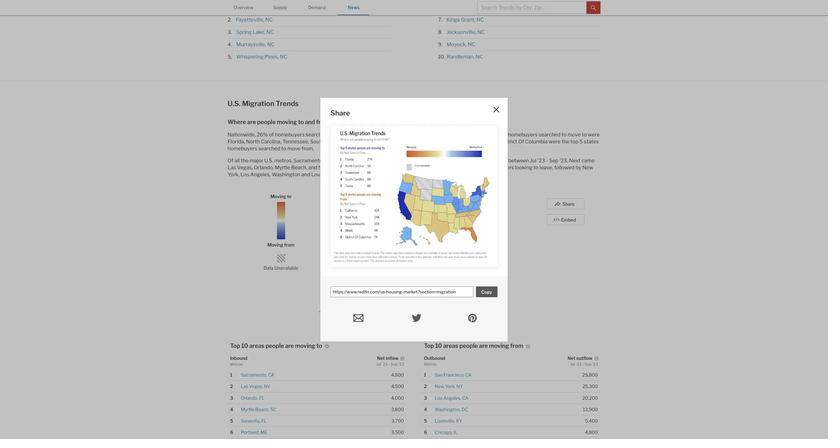 Task type: locate. For each thing, give the bounding box(es) containing it.
0 vertical spatial '23.
[[459, 132, 467, 138]]

2 areas from the left
[[443, 343, 458, 349]]

0 horizontal spatial 6
[[230, 430, 233, 436]]

1 down the outbound
[[424, 373, 426, 378]]

tennessee,
[[283, 139, 309, 145]]

jul down columbia on the top right
[[530, 158, 537, 164]]

1 vertical spatial angeles,
[[443, 396, 461, 401]]

10 for top 10 areas people are moving to
[[241, 343, 248, 349]]

0 horizontal spatial beach,
[[255, 407, 269, 413]]

1 horizontal spatial looking
[[515, 165, 533, 171]]

sep inside of all the major u.s. metros, sacramento was the most searched for destination among homebuyers looking to relocate between  jul '23 - sep '23. next came las vegas, orlando, myrtle beach, and sarasota. san francisco was the most searched for destination among homebuyers looking to leave, followed by new york, los angeles, washington and louisville.
[[549, 158, 558, 164]]

0 vertical spatial for
[[379, 158, 386, 164]]

nc right "jacksonville,"
[[477, 29, 485, 35]]

1 horizontal spatial net
[[568, 356, 575, 361]]

florida,
[[228, 139, 245, 145]]

2 1 from the left
[[424, 373, 426, 378]]

murraysville, nc link
[[233, 41, 275, 47]]

4 for top 10 areas people are moving to
[[230, 407, 233, 413]]

0 horizontal spatial areas
[[249, 343, 264, 349]]

lake,
[[253, 29, 265, 35]]

1 vertical spatial san
[[435, 373, 443, 378]]

myrtle down metros,
[[275, 165, 290, 171]]

6 for top 10 areas people are moving from
[[424, 430, 427, 436]]

the inside nationwide, 26% of homebuyers searched to move to a different metro area between jul '23 - sep '23. the top 5 states homebuyers searched to move to were florida, north carolina, tennessee, south carolina, and texas  while california, new york, massachusetts, illinois, and district of columbia were the top 5 states homebuyers searched to move from.
[[562, 139, 569, 145]]

metros
[[230, 362, 243, 367], [424, 362, 437, 367]]

came
[[582, 158, 595, 164]]

1 metros from the left
[[230, 362, 243, 367]]

1 horizontal spatial 4
[[424, 407, 427, 413]]

migration
[[242, 99, 274, 108]]

0 horizontal spatial metros
[[230, 362, 243, 367]]

u.s. right major
[[264, 158, 273, 164]]

sep up leave,
[[549, 158, 558, 164]]

'23. inside nationwide, 26% of homebuyers searched to move to a different metro area between jul '23 - sep '23. the top 5 states homebuyers searched to move to were florida, north carolina, tennessee, south carolina, and texas  while california, new york, massachusetts, illinois, and district of columbia were the top 5 states homebuyers searched to move from.
[[459, 132, 467, 138]]

1 vertical spatial for
[[431, 165, 438, 171]]

1 horizontal spatial 10
[[435, 343, 442, 349]]

4,500
[[391, 384, 404, 390]]

3 left the los angeles, ca
[[424, 396, 427, 401]]

1 vertical spatial fl
[[261, 419, 267, 424]]

sep down inflow
[[391, 362, 398, 367]]

nv
[[264, 384, 270, 390]]

sep
[[448, 132, 458, 138], [549, 158, 558, 164], [391, 362, 398, 367], [585, 362, 592, 367]]

were up came
[[588, 132, 600, 138]]

4,000
[[391, 396, 404, 401]]

0 horizontal spatial most
[[343, 158, 355, 164]]

1 jul '23 - sep '23 from the left
[[376, 362, 404, 367]]

sep inside nationwide, 26% of homebuyers searched to move to a different metro area between jul '23 - sep '23. the top 5 states homebuyers searched to move to were florida, north carolina, tennessee, south carolina, and texas  while california, new york, massachusetts, illinois, and district of columbia were the top 5 states homebuyers searched to move from.
[[448, 132, 458, 138]]

las vegas, nv
[[241, 384, 270, 390]]

san right sarasota.
[[342, 165, 351, 171]]

2 vertical spatial new
[[435, 384, 444, 390]]

1 for top 10 areas people are moving from
[[424, 373, 426, 378]]

'23 down net inflow
[[382, 362, 388, 367]]

26%
[[257, 132, 268, 138]]

york, inside nationwide, 26% of homebuyers searched to move to a different metro area between jul '23 - sep '23. the top 5 states homebuyers searched to move to were florida, north carolina, tennessee, south carolina, and texas  while california, new york, massachusetts, illinois, and district of columbia were the top 5 states homebuyers searched to move from.
[[422, 139, 434, 145]]

2 metros from the left
[[424, 362, 437, 367]]

10 up the outbound
[[435, 343, 442, 349]]

of right "district"
[[518, 139, 524, 145]]

jacksonville, nc
[[447, 29, 485, 35]]

2 left new york, ny
[[424, 384, 427, 390]]

1 areas from the left
[[249, 343, 264, 349]]

moving for top 10 areas people are moving to
[[295, 343, 315, 349]]

0 vertical spatial york,
[[422, 139, 434, 145]]

1 horizontal spatial los
[[435, 396, 442, 401]]

1 horizontal spatial most
[[395, 165, 407, 171]]

- up massachusetts,
[[445, 132, 447, 138]]

1 horizontal spatial of
[[518, 139, 524, 145]]

0 horizontal spatial myrtle
[[241, 407, 254, 413]]

areas up the outbound
[[443, 343, 458, 349]]

-
[[445, 132, 447, 138], [546, 158, 548, 164], [388, 362, 390, 367], [582, 362, 584, 367]]

2 top from the left
[[424, 343, 434, 349]]

new inside nationwide, 26% of homebuyers searched to move to a different metro area between jul '23 - sep '23. the top 5 states homebuyers searched to move to were florida, north carolina, tennessee, south carolina, and texas  while california, new york, massachusetts, illinois, and district of columbia were the top 5 states homebuyers searched to move from.
[[410, 139, 421, 145]]

1 vertical spatial moving
[[268, 242, 283, 248]]

pines,
[[265, 54, 279, 60]]

most up "francisco"
[[343, 158, 355, 164]]

angeles, inside of all the major u.s. metros, sacramento was the most searched for destination among homebuyers looking to relocate between  jul '23 - sep '23. next came las vegas, orlando, myrtle beach, and sarasota. san francisco was the most searched for destination among homebuyers looking to leave, followed by new york, los angeles, washington and louisville.
[[250, 172, 271, 178]]

1 vertical spatial new
[[583, 165, 593, 171]]

0 horizontal spatial 4
[[230, 407, 233, 413]]

0 vertical spatial angeles,
[[250, 172, 271, 178]]

1 horizontal spatial carolina,
[[326, 139, 346, 145]]

1 2 from the left
[[230, 384, 233, 390]]

kings grant, nc link
[[443, 17, 484, 23]]

the up next
[[562, 139, 569, 145]]

0 horizontal spatial among
[[415, 158, 431, 164]]

metros for top 10 areas people are moving from
[[424, 362, 437, 367]]

0 horizontal spatial los
[[241, 172, 249, 178]]

share dialog
[[320, 98, 508, 342]]

'23. left the
[[459, 132, 467, 138]]

5 up illinois,
[[488, 132, 491, 138]]

4,800 up 4,500 at the bottom left
[[391, 373, 404, 378]]

looking down illinois,
[[463, 158, 481, 164]]

york, down all
[[228, 172, 239, 178]]

3,800
[[391, 407, 404, 413]]

1 horizontal spatial share
[[562, 201, 575, 207]]

0 vertical spatial beach,
[[291, 165, 307, 171]]

of all the major u.s. metros, sacramento was the most searched for destination among homebuyers looking to relocate between  jul '23 - sep '23. next came las vegas, orlando, myrtle beach, and sarasota. san francisco was the most searched for destination among homebuyers looking to leave, followed by new york, los angeles, washington and louisville.
[[228, 158, 595, 178]]

0 vertical spatial vegas,
[[237, 165, 253, 171]]

metro
[[381, 132, 395, 138]]

greenville,
[[447, 4, 472, 10]]

chicago, il
[[435, 430, 457, 436]]

0 vertical spatial u.s.
[[228, 99, 241, 108]]

1 horizontal spatial top
[[424, 343, 434, 349]]

louisville,
[[435, 419, 455, 424]]

by
[[576, 165, 581, 171]]

1 horizontal spatial top
[[571, 139, 579, 145]]

top
[[479, 132, 487, 138], [571, 139, 579, 145]]

sep down outflow
[[585, 362, 592, 367]]

0 vertical spatial orlando,
[[254, 165, 274, 171]]

2 carolina, from the left
[[326, 139, 346, 145]]

a
[[355, 132, 358, 138]]

1 6 from the left
[[230, 430, 233, 436]]

1 3 from the left
[[230, 396, 233, 401]]

1 carolina, from the left
[[261, 139, 281, 145]]

all
[[235, 158, 240, 164]]

0 horizontal spatial 3
[[230, 396, 233, 401]]

states up came
[[584, 139, 599, 145]]

carolina, right south
[[326, 139, 346, 145]]

net left inflow
[[377, 356, 385, 361]]

nc for moyock, nc
[[468, 41, 475, 47]]

1 horizontal spatial destination
[[439, 165, 466, 171]]

'23.
[[459, 132, 467, 138], [560, 158, 568, 164]]

was up sarasota.
[[324, 158, 333, 164]]

for
[[379, 158, 386, 164], [431, 165, 438, 171]]

2 3 from the left
[[424, 396, 427, 401]]

3
[[230, 396, 233, 401], [424, 396, 427, 401]]

0 vertical spatial states
[[492, 132, 507, 138]]

orlando, down major
[[254, 165, 274, 171]]

ca up dc
[[462, 396, 469, 401]]

1 horizontal spatial myrtle
[[275, 165, 290, 171]]

jul '23 - sep '23
[[376, 362, 404, 367], [570, 362, 598, 367]]

0 vertical spatial share
[[331, 109, 350, 117]]

2 for top 10 areas people are moving from
[[424, 384, 427, 390]]

- up leave,
[[546, 158, 548, 164]]

are for top 10 areas people are moving from
[[479, 343, 488, 349]]

among down illinois,
[[467, 165, 483, 171]]

20,200
[[583, 396, 598, 401]]

nc down jacksonville, nc
[[468, 41, 475, 47]]

1 horizontal spatial are
[[285, 343, 294, 349]]

areas up sacramento, ca link
[[249, 343, 264, 349]]

of
[[518, 139, 524, 145], [228, 158, 233, 164]]

2 2 from the left
[[424, 384, 427, 390]]

was right "francisco"
[[375, 165, 385, 171]]

1 4 from the left
[[230, 407, 233, 413]]

1 horizontal spatial for
[[431, 165, 438, 171]]

states up "district"
[[492, 132, 507, 138]]

most down the california,
[[395, 165, 407, 171]]

spring lake, nc
[[236, 29, 274, 35]]

1 top from the left
[[230, 343, 240, 349]]

vegas, down all
[[237, 165, 253, 171]]

nc right the randleman,
[[476, 54, 483, 60]]

metros for top 10 areas people are moving to
[[230, 362, 243, 367]]

'23. up followed at the top right
[[560, 158, 568, 164]]

whispering
[[236, 54, 263, 60]]

1 horizontal spatial 2
[[424, 384, 427, 390]]

0 vertical spatial of
[[518, 139, 524, 145]]

jacksonville,
[[447, 29, 476, 35]]

unavailable
[[274, 266, 298, 271]]

1 horizontal spatial san
[[435, 373, 443, 378]]

0 horizontal spatial '23.
[[459, 132, 467, 138]]

top up inbound
[[230, 343, 240, 349]]

nc up grant, at the right
[[473, 4, 480, 10]]

angeles, up washington, dc
[[443, 396, 461, 401]]

overview link
[[228, 0, 259, 14]]

moving down washington
[[271, 194, 286, 199]]

sarasota, fl
[[241, 419, 267, 424]]

randleman,
[[447, 54, 475, 60]]

were right columbia on the top right
[[549, 139, 561, 145]]

4
[[230, 407, 233, 413], [424, 407, 427, 413]]

ca for 1
[[465, 373, 472, 378]]

1 10 from the left
[[241, 343, 248, 349]]

portland,
[[241, 430, 260, 436]]

the
[[562, 139, 569, 145], [241, 158, 249, 164], [334, 158, 342, 164], [386, 165, 394, 171]]

submit search image
[[591, 5, 596, 10]]

copy button
[[476, 287, 498, 297]]

1 vertical spatial 4,800
[[585, 430, 598, 436]]

areas for top 10 areas people are moving to
[[249, 343, 264, 349]]

the up sarasota.
[[334, 158, 342, 164]]

u.s. migration trends
[[228, 99, 299, 108]]

'23
[[437, 132, 444, 138], [538, 158, 545, 164], [382, 362, 388, 367], [398, 362, 404, 367], [576, 362, 582, 367], [592, 362, 598, 367]]

3 left orlando, fl
[[230, 396, 233, 401]]

1 horizontal spatial from
[[510, 343, 523, 349]]

0 horizontal spatial destination
[[387, 158, 414, 164]]

los
[[241, 172, 249, 178], [435, 396, 442, 401]]

2 for top 10 areas people are moving to
[[230, 384, 233, 390]]

1 horizontal spatial new
[[435, 384, 444, 390]]

6 left chicago,
[[424, 430, 427, 436]]

0 horizontal spatial 4,800
[[391, 373, 404, 378]]

top up illinois,
[[479, 132, 487, 138]]

None field
[[331, 287, 473, 297]]

'23 up leave,
[[538, 158, 545, 164]]

las up orlando, fl
[[241, 384, 248, 390]]

news
[[348, 5, 360, 10]]

0 horizontal spatial u.s.
[[228, 99, 241, 108]]

new down came
[[583, 165, 593, 171]]

outbound
[[424, 356, 445, 361]]

3 for top 10 areas people are moving from
[[424, 396, 427, 401]]

jul '23 - sep '23 for top 10 areas people are moving to
[[376, 362, 404, 367]]

2 jul '23 - sep '23 from the left
[[570, 362, 598, 367]]

top for top 10 areas people are moving to
[[230, 343, 240, 349]]

havelock, nc
[[235, 4, 267, 10]]

0 horizontal spatial share
[[331, 109, 350, 117]]

0 horizontal spatial from
[[284, 242, 294, 248]]

0 horizontal spatial were
[[549, 139, 561, 145]]

new york, ny link
[[435, 384, 463, 390]]

between inside of all the major u.s. metros, sacramento was the most searched for destination among homebuyers looking to relocate between  jul '23 - sep '23. next came las vegas, orlando, myrtle beach, and sarasota. san francisco was the most searched for destination among homebuyers looking to leave, followed by new york, los angeles, washington and louisville.
[[508, 158, 529, 164]]

metros down inbound
[[230, 362, 243, 367]]

jul '23 - sep '23 down inflow
[[376, 362, 404, 367]]

moving for moving from
[[268, 242, 283, 248]]

'23 inside nationwide, 26% of homebuyers searched to move to a different metro area between jul '23 - sep '23. the top 5 states homebuyers searched to move to were florida, north carolina, tennessee, south carolina, and texas  while california, new york, massachusetts, illinois, and district of columbia were the top 5 states homebuyers searched to move from.
[[437, 132, 444, 138]]

jul '23 - sep '23 for top 10 areas people are moving from
[[570, 362, 598, 367]]

beach,
[[291, 165, 307, 171], [255, 407, 269, 413]]

1 horizontal spatial u.s.
[[264, 158, 273, 164]]

0 vertical spatial top
[[479, 132, 487, 138]]

sc
[[270, 407, 276, 413]]

greenville, nc
[[447, 4, 480, 10]]

1 horizontal spatial between
[[508, 158, 529, 164]]

25,300
[[583, 384, 598, 390]]

0 horizontal spatial york,
[[228, 172, 239, 178]]

and
[[305, 119, 315, 125], [347, 139, 356, 145], [490, 139, 499, 145], [308, 165, 317, 171], [301, 172, 310, 178]]

10 up inbound
[[241, 343, 248, 349]]

0 vertical spatial was
[[324, 158, 333, 164]]

1 horizontal spatial york,
[[422, 139, 434, 145]]

vegas, left nv
[[249, 384, 263, 390]]

0 horizontal spatial las
[[228, 165, 236, 171]]

share up embed
[[562, 201, 575, 207]]

move left a
[[335, 132, 348, 138]]

0 horizontal spatial jul '23 - sep '23
[[376, 362, 404, 367]]

looking
[[463, 158, 481, 164], [515, 165, 533, 171]]

share inside button
[[562, 201, 575, 207]]

2 6 from the left
[[424, 430, 427, 436]]

1 vertical spatial was
[[375, 165, 385, 171]]

1 1 from the left
[[230, 373, 232, 378]]

between right area on the left top
[[408, 132, 428, 138]]

1 horizontal spatial las
[[241, 384, 248, 390]]

0 horizontal spatial san
[[342, 165, 351, 171]]

nc for havelock, nc
[[259, 4, 267, 10]]

beach, left sc
[[255, 407, 269, 413]]

sep up massachusetts,
[[448, 132, 458, 138]]

2 10 from the left
[[435, 343, 442, 349]]

between right "relocate"
[[508, 158, 529, 164]]

1 vertical spatial top
[[571, 139, 579, 145]]

2
[[230, 384, 233, 390], [424, 384, 427, 390]]

- down outflow
[[582, 362, 584, 367]]

orlando, fl
[[241, 396, 265, 401]]

'23 inside of all the major u.s. metros, sacramento was the most searched for destination among homebuyers looking to relocate between  jul '23 - sep '23. next came las vegas, orlando, myrtle beach, and sarasota. san francisco was the most searched for destination among homebuyers looking to leave, followed by new york, los angeles, washington and louisville.
[[538, 158, 545, 164]]

jul
[[429, 132, 436, 138], [530, 158, 537, 164], [376, 362, 381, 367], [570, 362, 575, 367]]

dc
[[462, 407, 468, 413]]

washington, dc
[[435, 407, 468, 413]]

1 vertical spatial myrtle
[[241, 407, 254, 413]]

ca right francisco,
[[465, 373, 472, 378]]

orlando, inside of all the major u.s. metros, sacramento was the most searched for destination among homebuyers looking to relocate between  jul '23 - sep '23. next came las vegas, orlando, myrtle beach, and sarasota. san francisco was the most searched for destination among homebuyers looking to leave, followed by new york, los angeles, washington and louisville.
[[254, 165, 274, 171]]

25,800
[[582, 373, 598, 378]]

1 vertical spatial los
[[435, 396, 442, 401]]

las inside of all the major u.s. metros, sacramento was the most searched for destination among homebuyers looking to relocate between  jul '23 - sep '23. next came las vegas, orlando, myrtle beach, and sarasota. san francisco was the most searched for destination among homebuyers looking to leave, followed by new york, los angeles, washington and louisville.
[[228, 165, 236, 171]]

las
[[228, 165, 236, 171], [241, 384, 248, 390]]

1 down inbound
[[230, 373, 232, 378]]

destination down the california,
[[387, 158, 414, 164]]

1 vertical spatial '23.
[[560, 158, 568, 164]]

move up next
[[568, 132, 581, 138]]

san left francisco,
[[435, 373, 443, 378]]

people for top 10 areas people are moving from
[[459, 343, 478, 349]]

0 horizontal spatial between
[[408, 132, 428, 138]]

overview
[[234, 5, 253, 10]]

people
[[257, 119, 276, 125], [266, 343, 284, 349], [459, 343, 478, 349]]

'23. inside of all the major u.s. metros, sacramento was the most searched for destination among homebuyers looking to relocate between  jul '23 - sep '23. next came las vegas, orlando, myrtle beach, and sarasota. san francisco was the most searched for destination among homebuyers looking to leave, followed by new york, los angeles, washington and louisville.
[[560, 158, 568, 164]]

2 left las vegas, nv
[[230, 384, 233, 390]]

people for top 10 areas people are moving to
[[266, 343, 284, 349]]

metros down the outbound
[[424, 362, 437, 367]]

2 4 from the left
[[424, 407, 427, 413]]

among
[[415, 158, 431, 164], [467, 165, 483, 171]]

- down net inflow
[[388, 362, 390, 367]]

1 vertical spatial u.s.
[[264, 158, 273, 164]]

spring lake, nc link
[[233, 29, 274, 35]]

5 left sarasota,
[[230, 419, 233, 424]]

0 horizontal spatial for
[[379, 158, 386, 164]]

0 vertical spatial moving
[[271, 194, 286, 199]]

0 horizontal spatial new
[[410, 139, 421, 145]]

0 vertical spatial new
[[410, 139, 421, 145]]

0 vertical spatial las
[[228, 165, 236, 171]]

york, left ny
[[445, 384, 456, 390]]

share element
[[331, 108, 487, 118]]

0 horizontal spatial move
[[287, 146, 301, 152]]

2 vertical spatial york,
[[445, 384, 456, 390]]

3 for top 10 areas people are moving to
[[230, 396, 233, 401]]

share up the from?
[[331, 109, 350, 117]]

moyock, nc
[[447, 41, 475, 47]]

angeles,
[[250, 172, 271, 178], [443, 396, 461, 401]]

nc down supply link
[[265, 17, 273, 23]]

3,500
[[391, 430, 404, 436]]

1 horizontal spatial areas
[[443, 343, 458, 349]]

'23 up massachusetts,
[[437, 132, 444, 138]]

demand link
[[301, 0, 333, 14]]

los angeles, ca
[[435, 396, 469, 401]]

2 net from the left
[[568, 356, 575, 361]]

0 vertical spatial from
[[284, 242, 294, 248]]

jul up massachusetts,
[[429, 132, 436, 138]]

1 net from the left
[[377, 356, 385, 361]]

0 horizontal spatial carolina,
[[261, 139, 281, 145]]

fl up "myrtle beach, sc" at the bottom of the page
[[259, 396, 265, 401]]

4 for top 10 areas people are moving from
[[424, 407, 427, 413]]

nc for randleman, nc
[[476, 54, 483, 60]]

inbound
[[230, 356, 247, 361]]

0 horizontal spatial 1
[[230, 373, 232, 378]]

new up the los angeles, ca
[[435, 384, 444, 390]]

carolina, down of
[[261, 139, 281, 145]]

destination down massachusetts,
[[439, 165, 466, 171]]

1 vertical spatial among
[[467, 165, 483, 171]]

jul inside of all the major u.s. metros, sacramento was the most searched for destination among homebuyers looking to relocate between  jul '23 - sep '23. next came las vegas, orlando, myrtle beach, and sarasota. san francisco was the most searched for destination among homebuyers looking to leave, followed by new york, los angeles, washington and louisville.
[[530, 158, 537, 164]]

1 horizontal spatial 3
[[424, 396, 427, 401]]

1 vertical spatial of
[[228, 158, 233, 164]]

u.s. up where
[[228, 99, 241, 108]]

the right all
[[241, 158, 249, 164]]

0 horizontal spatial looking
[[463, 158, 481, 164]]

5 up next
[[580, 139, 583, 145]]

none field inside share dialog
[[331, 287, 473, 297]]

ca up nv
[[268, 373, 274, 378]]

1 vertical spatial york,
[[228, 172, 239, 178]]

1 for top 10 areas people are moving to
[[230, 373, 232, 378]]

kings
[[447, 17, 460, 23]]

nc right grant, at the right
[[477, 17, 484, 23]]

6 left portland,
[[230, 430, 233, 436]]

where are people moving to and from?
[[228, 119, 332, 125]]

new right the california,
[[410, 139, 421, 145]]

searched up "francisco"
[[356, 158, 378, 164]]

1 vertical spatial orlando,
[[241, 396, 258, 401]]



Task type: describe. For each thing, give the bounding box(es) containing it.
1 vertical spatial beach,
[[255, 407, 269, 413]]

jul inside nationwide, 26% of homebuyers searched to move to a different metro area between jul '23 - sep '23. the top 5 states homebuyers searched to move to were florida, north carolina, tennessee, south carolina, and texas  while california, new york, massachusetts, illinois, and district of columbia were the top 5 states homebuyers searched to move from.
[[429, 132, 436, 138]]

portland, me link
[[241, 430, 267, 436]]

homebuyers up tennessee,
[[275, 132, 305, 138]]

u.s. inside of all the major u.s. metros, sacramento was the most searched for destination among homebuyers looking to relocate between  jul '23 - sep '23. next came las vegas, orlando, myrtle beach, and sarasota. san francisco was the most searched for destination among homebuyers looking to leave, followed by new york, los angeles, washington and louisville.
[[264, 158, 273, 164]]

nc right the lake,
[[266, 29, 274, 35]]

top for top 10 areas people are moving from
[[424, 343, 434, 349]]

from.
[[302, 146, 314, 152]]

trends
[[276, 99, 299, 108]]

nationwide,
[[228, 132, 256, 138]]

net inflow
[[377, 356, 399, 361]]

beach, inside of all the major u.s. metros, sacramento was the most searched for destination among homebuyers looking to relocate between  jul '23 - sep '23. next came las vegas, orlando, myrtle beach, and sarasota. san francisco was the most searched for destination among homebuyers looking to leave, followed by new york, los angeles, washington and louisville.
[[291, 165, 307, 171]]

0 horizontal spatial was
[[324, 158, 333, 164]]

sacramento
[[294, 158, 323, 164]]

sacramento,
[[241, 373, 267, 378]]

of inside of all the major u.s. metros, sacramento was the most searched for destination among homebuyers looking to relocate between  jul '23 - sep '23. next came las vegas, orlando, myrtle beach, and sarasota. san francisco was the most searched for destination among homebuyers looking to leave, followed by new york, los angeles, washington and louisville.
[[228, 158, 233, 164]]

myrtle inside of all the major u.s. metros, sacramento was the most searched for destination among homebuyers looking to relocate between  jul '23 - sep '23. next came las vegas, orlando, myrtle beach, and sarasota. san francisco was the most searched for destination among homebuyers looking to leave, followed by new york, los angeles, washington and louisville.
[[275, 165, 290, 171]]

ca for 3
[[462, 396, 469, 401]]

1 vertical spatial las
[[241, 384, 248, 390]]

1 horizontal spatial angeles,
[[443, 396, 461, 401]]

homebuyers down massachusetts,
[[433, 158, 462, 164]]

5 left louisville,
[[424, 419, 427, 424]]

2 horizontal spatial york,
[[445, 384, 456, 390]]

0 horizontal spatial are
[[247, 119, 256, 125]]

washington
[[272, 172, 300, 178]]

new inside of all the major u.s. metros, sacramento was the most searched for destination among homebuyers looking to relocate between  jul '23 - sep '23. next came las vegas, orlando, myrtle beach, and sarasota. san francisco was the most searched for destination among homebuyers looking to leave, followed by new york, los angeles, washington and louisville.
[[583, 165, 593, 171]]

moving for moving to
[[271, 194, 286, 199]]

sacramento, ca link
[[241, 373, 274, 378]]

net for top 10 areas people are moving from
[[568, 356, 575, 361]]

where
[[228, 119, 246, 125]]

news link
[[338, 0, 370, 14]]

searched down of
[[258, 146, 280, 152]]

homebuyers down "relocate"
[[484, 165, 514, 171]]

moyock, nc link
[[444, 41, 475, 47]]

searched up columbia on the top right
[[539, 132, 561, 138]]

los inside of all the major u.s. metros, sacramento was the most searched for destination among homebuyers looking to relocate between  jul '23 - sep '23. next came las vegas, orlando, myrtle beach, and sarasota. san francisco was the most searched for destination among homebuyers looking to leave, followed by new york, los angeles, washington and louisville.
[[241, 172, 249, 178]]

1 horizontal spatial among
[[467, 165, 483, 171]]

whispering pines, nc
[[236, 54, 287, 60]]

sacramento, ca
[[241, 373, 274, 378]]

are for top 10 areas people are moving to
[[285, 343, 294, 349]]

fl for orlando, fl
[[259, 396, 265, 401]]

moving to
[[271, 194, 292, 199]]

havelock, nc link
[[232, 4, 267, 10]]

ky
[[456, 419, 462, 424]]

5,400
[[585, 419, 598, 424]]

havelock,
[[235, 4, 258, 10]]

major
[[250, 158, 263, 164]]

district
[[500, 139, 517, 145]]

1 vertical spatial most
[[395, 165, 407, 171]]

data unavailable
[[264, 266, 298, 271]]

new york, ny
[[435, 384, 463, 390]]

metros,
[[274, 158, 293, 164]]

areas for top 10 areas people are moving from
[[443, 343, 458, 349]]

randleman, nc link
[[446, 54, 483, 60]]

net outflow
[[568, 356, 593, 361]]

- inside of all the major u.s. metros, sacramento was the most searched for destination among homebuyers looking to relocate between  jul '23 - sep '23. next came las vegas, orlando, myrtle beach, and sarasota. san francisco was the most searched for destination among homebuyers looking to leave, followed by new york, los angeles, washington and louisville.
[[546, 158, 548, 164]]

homebuyers up columbia on the top right
[[508, 132, 538, 138]]

nc for jacksonville, nc
[[477, 29, 485, 35]]

1 horizontal spatial move
[[335, 132, 348, 138]]

0 horizontal spatial top
[[479, 132, 487, 138]]

myrtle beach, sc
[[241, 407, 276, 413]]

nationwide, 26% of homebuyers searched to move to a different metro area between jul '23 - sep '23. the top 5 states homebuyers searched to move to were florida, north carolina, tennessee, south carolina, and texas  while california, new york, massachusetts, illinois, and district of columbia were the top 5 states homebuyers searched to move from.
[[228, 132, 600, 152]]

0 vertical spatial among
[[415, 158, 431, 164]]

different
[[359, 132, 379, 138]]

fayetteville, nc
[[236, 17, 273, 23]]

moving for top 10 areas people are moving from
[[489, 343, 509, 349]]

top 10 areas people are moving to
[[230, 343, 322, 349]]

next
[[569, 158, 581, 164]]

illinois,
[[473, 139, 489, 145]]

chicago, il link
[[435, 430, 457, 436]]

jul down net outflow
[[570, 362, 575, 367]]

york, inside of all the major u.s. metros, sacramento was the most searched for destination among homebuyers looking to relocate between  jul '23 - sep '23. next came las vegas, orlando, myrtle beach, and sarasota. san francisco was the most searched for destination among homebuyers looking to leave, followed by new york, los angeles, washington and louisville.
[[228, 172, 239, 178]]

6 for top 10 areas people are moving to
[[230, 430, 233, 436]]

nc right pines,
[[280, 54, 287, 60]]

san inside of all the major u.s. metros, sacramento was the most searched for destination among homebuyers looking to relocate between  jul '23 - sep '23. next came las vegas, orlando, myrtle beach, and sarasota. san francisco was the most searched for destination among homebuyers looking to leave, followed by new york, los angeles, washington and louisville.
[[342, 165, 351, 171]]

embed
[[561, 217, 576, 223]]

4,800 for ca
[[391, 373, 404, 378]]

1 vertical spatial vegas,
[[249, 384, 263, 390]]

whispering pines, nc link
[[233, 54, 287, 60]]

fl for sarasota, fl
[[261, 419, 267, 424]]

sarasota, fl link
[[241, 419, 267, 424]]

13,900
[[583, 407, 598, 413]]

leave,
[[540, 165, 553, 171]]

area
[[396, 132, 406, 138]]

2 horizontal spatial move
[[568, 132, 581, 138]]

ny
[[457, 384, 463, 390]]

followed
[[554, 165, 575, 171]]

fayetteville, nc link
[[233, 17, 273, 23]]

greenville, nc link
[[444, 4, 480, 10]]

data
[[264, 266, 274, 271]]

orlando, fl link
[[241, 396, 265, 401]]

'23 down inflow
[[398, 362, 404, 367]]

0 horizontal spatial states
[[492, 132, 507, 138]]

nc for greenville, nc
[[473, 4, 480, 10]]

0 vertical spatial were
[[588, 132, 600, 138]]

0 vertical spatial destination
[[387, 158, 414, 164]]

sarasota.
[[318, 165, 340, 171]]

the right "francisco"
[[386, 165, 394, 171]]

1 vertical spatial states
[[584, 139, 599, 145]]

1 vertical spatial from
[[510, 343, 523, 349]]

vegas, inside of all the major u.s. metros, sacramento was the most searched for destination among homebuyers looking to relocate between  jul '23 - sep '23. next came las vegas, orlando, myrtle beach, and sarasota. san francisco was the most searched for destination among homebuyers looking to leave, followed by new york, los angeles, washington and louisville.
[[237, 165, 253, 171]]

washington,
[[435, 407, 461, 413]]

10 for top 10 areas people are moving from
[[435, 343, 442, 349]]

california,
[[385, 139, 409, 145]]

jul down net inflow
[[376, 362, 381, 367]]

homebuyers down florida,
[[228, 146, 257, 152]]

1 vertical spatial were
[[549, 139, 561, 145]]

net for top 10 areas people are moving to
[[377, 356, 385, 361]]

supply
[[273, 5, 287, 10]]

of inside nationwide, 26% of homebuyers searched to move to a different metro area between jul '23 - sep '23. the top 5 states homebuyers searched to move to were florida, north carolina, tennessee, south carolina, and texas  while california, new york, massachusetts, illinois, and district of columbia were the top 5 states homebuyers searched to move from.
[[518, 139, 524, 145]]

francisco,
[[444, 373, 464, 378]]

3,700
[[392, 419, 404, 424]]

'23 up 25,800
[[592, 362, 598, 367]]

'23 down net outflow
[[576, 362, 582, 367]]

il
[[454, 430, 457, 436]]

4,800 for il
[[585, 430, 598, 436]]

louisville, ky link
[[435, 419, 462, 424]]

0 vertical spatial most
[[343, 158, 355, 164]]

moving from
[[268, 242, 294, 248]]

jacksonville, nc link
[[444, 29, 485, 35]]

portland, me
[[241, 430, 267, 436]]

embed button
[[547, 214, 584, 225]]

inflow
[[386, 356, 399, 361]]

searched up south
[[306, 132, 328, 138]]

nc for fayetteville, nc
[[265, 17, 273, 23]]

of
[[269, 132, 274, 138]]

top 10 areas people are moving from
[[424, 343, 523, 349]]

searched down nationwide, 26% of homebuyers searched to move to a different metro area between jul '23 - sep '23. the top 5 states homebuyers searched to move to were florida, north carolina, tennessee, south carolina, and texas  while california, new york, massachusetts, illinois, and district of columbia were the top 5 states homebuyers searched to move from.
[[408, 165, 430, 171]]

grant,
[[461, 17, 475, 23]]

- inside nationwide, 26% of homebuyers searched to move to a different metro area between jul '23 - sep '23. the top 5 states homebuyers searched to move to were florida, north carolina, tennessee, south carolina, and texas  while california, new york, massachusetts, illinois, and district of columbia were the top 5 states homebuyers searched to move from.
[[445, 132, 447, 138]]

0 vertical spatial looking
[[463, 158, 481, 164]]

nc for murraysville, nc
[[267, 41, 275, 47]]

between inside nationwide, 26% of homebuyers searched to move to a different metro area between jul '23 - sep '23. the top 5 states homebuyers searched to move to were florida, north carolina, tennessee, south carolina, and texas  while california, new york, massachusetts, illinois, and district of columbia were the top 5 states homebuyers searched to move from.
[[408, 132, 428, 138]]

outflow
[[576, 356, 593, 361]]

demand
[[308, 5, 326, 10]]

washington, dc link
[[435, 407, 468, 413]]

north
[[246, 139, 260, 145]]

from?
[[316, 119, 332, 125]]

copy
[[481, 290, 492, 295]]

1 vertical spatial looking
[[515, 165, 533, 171]]

san francisco, ca link
[[435, 373, 472, 378]]

relocate
[[488, 158, 507, 164]]

supply link
[[264, 0, 296, 14]]

las vegas, nv link
[[241, 384, 270, 390]]

map of u.s. migration by state image
[[331, 126, 498, 267]]

share inside dialog
[[331, 109, 350, 117]]

me
[[260, 430, 267, 436]]

myrtle beach, sc link
[[241, 407, 276, 413]]



Task type: vqa. For each thing, say whether or not it's contained in the screenshot.
Chicago, IL link
yes



